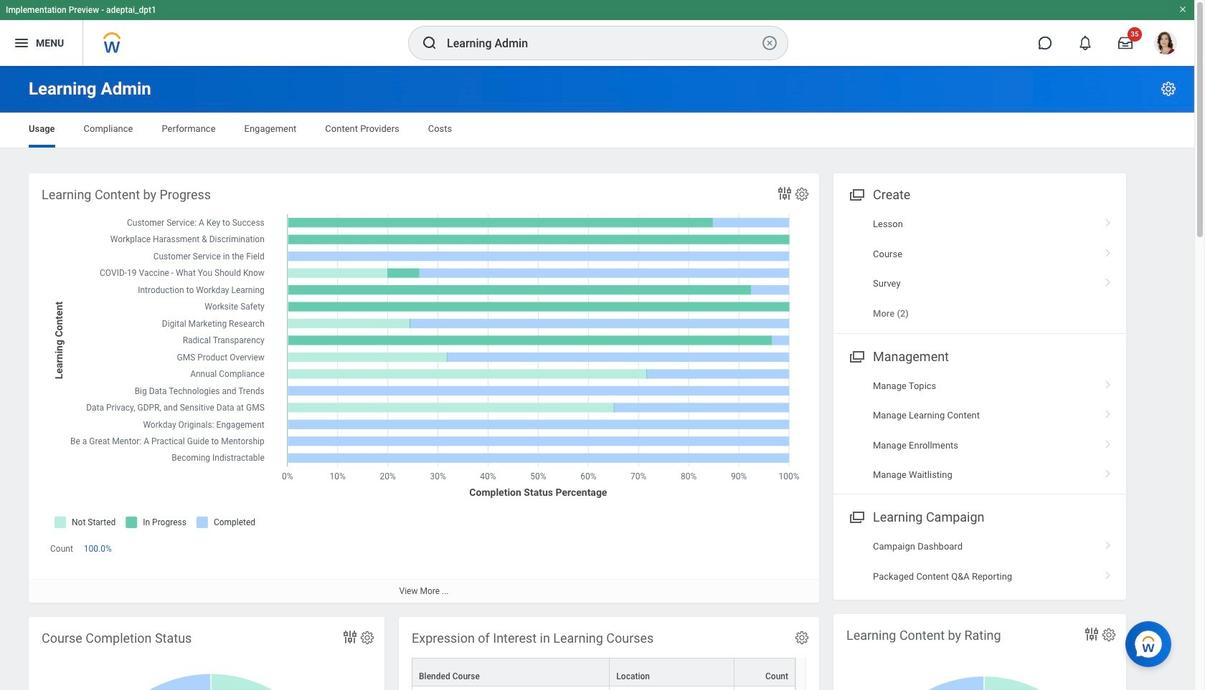 Task type: locate. For each thing, give the bounding box(es) containing it.
configure learning content by progress image
[[794, 187, 810, 202]]

chevron right image
[[1099, 244, 1118, 258], [1099, 273, 1118, 288], [1099, 376, 1118, 390], [1099, 405, 1118, 420], [1099, 465, 1118, 479]]

2 vertical spatial list
[[834, 533, 1126, 592]]

chevron right image
[[1099, 214, 1118, 228], [1099, 435, 1118, 449], [1099, 537, 1118, 551], [1099, 567, 1118, 581]]

justify image
[[13, 34, 30, 52]]

1 menu group image from the top
[[846, 346, 866, 366]]

main content
[[0, 66, 1194, 691]]

0 vertical spatial configure and view chart data image
[[776, 185, 793, 202]]

3 list from the top
[[834, 533, 1126, 592]]

expression of interest in learning courses element
[[399, 618, 819, 691]]

close environment banner image
[[1179, 5, 1187, 14]]

inbox large image
[[1118, 36, 1133, 50]]

tab list
[[14, 113, 1180, 148]]

configure this page image
[[1160, 80, 1177, 98]]

configure and view chart data image left configure learning content by progress image at top right
[[776, 185, 793, 202]]

menu group image
[[846, 184, 866, 204]]

0 vertical spatial list
[[834, 210, 1126, 329]]

2 list from the top
[[834, 371, 1126, 490]]

Search Workday  search field
[[447, 27, 758, 59]]

3 chevron right image from the top
[[1099, 376, 1118, 390]]

configure and view chart data image
[[776, 185, 793, 202], [341, 629, 359, 646]]

cell
[[412, 687, 610, 691], [610, 687, 734, 691], [734, 687, 795, 691]]

4 chevron right image from the top
[[1099, 405, 1118, 420]]

list for menu group image
[[834, 210, 1126, 329]]

1 horizontal spatial configure and view chart data image
[[776, 185, 793, 202]]

2 menu group image from the top
[[846, 507, 866, 527]]

banner
[[0, 0, 1194, 66]]

configure and view chart data image inside learning content by progress element
[[776, 185, 793, 202]]

configure and view chart data image left configure course completion status icon
[[341, 629, 359, 646]]

configure and view chart data image inside course completion status element
[[341, 629, 359, 646]]

1 vertical spatial list
[[834, 371, 1126, 490]]

0 horizontal spatial configure and view chart data image
[[341, 629, 359, 646]]

1 vertical spatial menu group image
[[846, 507, 866, 527]]

3 chevron right image from the top
[[1099, 537, 1118, 551]]

list
[[834, 210, 1126, 329], [834, 371, 1126, 490], [834, 533, 1126, 592]]

0 vertical spatial menu group image
[[846, 346, 866, 366]]

1 chevron right image from the top
[[1099, 244, 1118, 258]]

2 chevron right image from the top
[[1099, 273, 1118, 288]]

menu group image
[[846, 346, 866, 366], [846, 507, 866, 527]]

2 row from the top
[[412, 687, 795, 691]]

1 vertical spatial configure and view chart data image
[[341, 629, 359, 646]]

1 list from the top
[[834, 210, 1126, 329]]

list for 1st menu group icon from the bottom
[[834, 533, 1126, 592]]

learning content by progress element
[[29, 174, 819, 604]]

1 row from the top
[[412, 659, 795, 687]]

row
[[412, 659, 795, 687], [412, 687, 795, 691]]



Task type: describe. For each thing, give the bounding box(es) containing it.
search image
[[421, 34, 438, 52]]

notifications large image
[[1078, 36, 1092, 50]]

5 chevron right image from the top
[[1099, 465, 1118, 479]]

profile logan mcneil image
[[1154, 32, 1177, 57]]

course completion status element
[[29, 618, 384, 691]]

configure and view chart data image for configure course completion status icon
[[341, 629, 359, 646]]

4 chevron right image from the top
[[1099, 567, 1118, 581]]

x circle image
[[761, 34, 778, 52]]

3 cell from the left
[[734, 687, 795, 691]]

1 cell from the left
[[412, 687, 610, 691]]

1 chevron right image from the top
[[1099, 214, 1118, 228]]

configure and view chart data image for configure learning content by progress image at top right
[[776, 185, 793, 202]]

learning content by rating element
[[834, 615, 1126, 691]]

configure course completion status image
[[359, 631, 375, 646]]

list for 2nd menu group icon from the bottom of the page
[[834, 371, 1126, 490]]

2 cell from the left
[[610, 687, 734, 691]]

configure expression of interest in learning courses image
[[794, 631, 810, 646]]

2 chevron right image from the top
[[1099, 435, 1118, 449]]



Task type: vqa. For each thing, say whether or not it's contained in the screenshot.
Navigation pane Region
no



